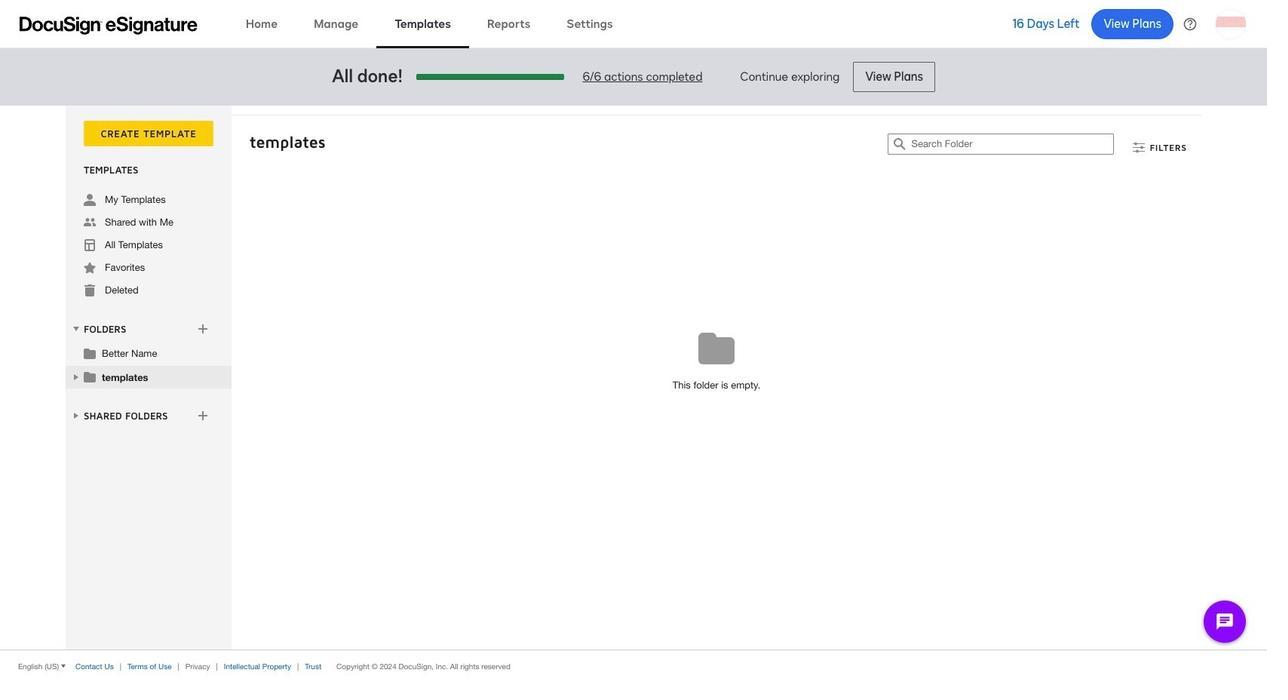 Task type: describe. For each thing, give the bounding box(es) containing it.
templates image
[[84, 239, 96, 251]]

secondary navigation region
[[66, 106, 1206, 650]]

your uploaded profile image image
[[1216, 9, 1247, 39]]

user image
[[84, 194, 96, 206]]

folder image
[[84, 347, 96, 359]]

view folders image
[[70, 323, 82, 335]]



Task type: vqa. For each thing, say whether or not it's contained in the screenshot.
"clock" Icon
no



Task type: locate. For each thing, give the bounding box(es) containing it.
folder image
[[84, 370, 96, 383]]

Search Folder text field
[[912, 134, 1114, 154]]

star filled image
[[84, 262, 96, 274]]

shared image
[[84, 217, 96, 229]]

view shared folders image
[[70, 410, 82, 422]]

docusign esignature image
[[20, 16, 198, 34]]

more info region
[[0, 650, 1268, 682]]

trash image
[[84, 284, 96, 297]]



